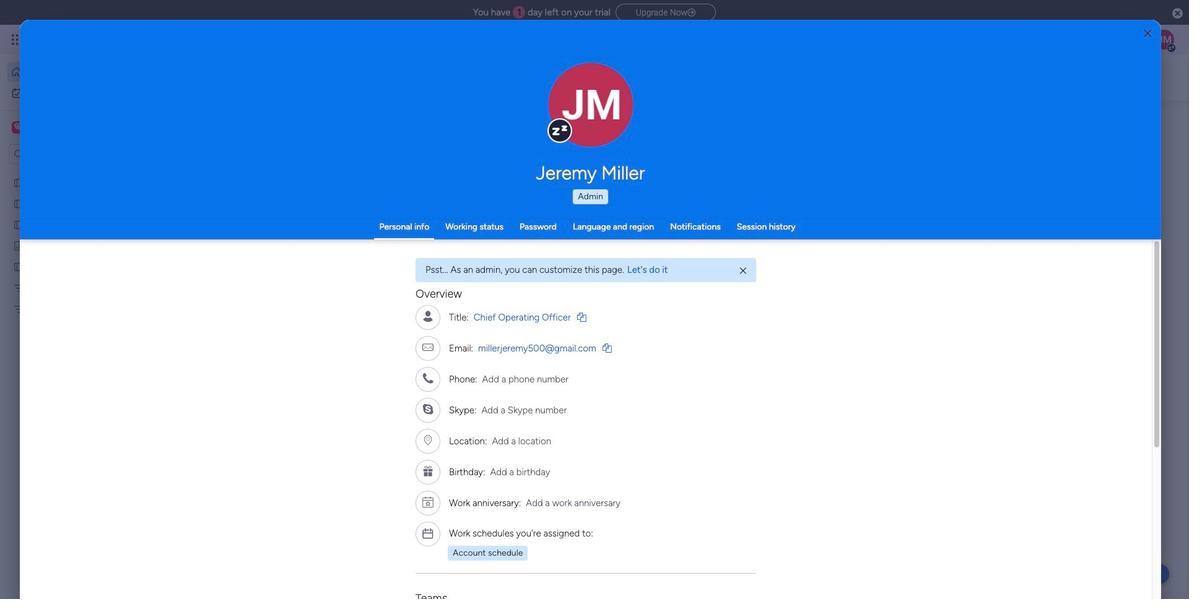 Task type: locate. For each thing, give the bounding box(es) containing it.
0 vertical spatial public board image
[[13, 219, 25, 230]]

option
[[7, 62, 151, 82], [7, 83, 151, 103], [0, 171, 158, 174]]

2 horizontal spatial component image
[[760, 270, 771, 282]]

select product image
[[11, 33, 24, 46]]

quick search results list box
[[229, 141, 924, 305]]

1 horizontal spatial workspace image
[[596, 485, 625, 515]]

0 horizontal spatial workspace image
[[14, 121, 22, 134]]

add to favorites image
[[718, 251, 730, 264]]

public board image up public dashboard image
[[13, 198, 25, 209]]

1 horizontal spatial component image
[[588, 270, 599, 282]]

copied! image
[[603, 344, 612, 353]]

2 public board image from the top
[[13, 261, 25, 273]]

jeremy miller image
[[1155, 30, 1174, 50]]

0 vertical spatial option
[[7, 62, 151, 82]]

public board image
[[13, 219, 25, 230], [13, 261, 25, 273]]

public board image down public dashboard image
[[13, 261, 25, 273]]

public board image right add to favorites icon
[[760, 251, 774, 264]]

dapulse rightstroke image
[[688, 8, 696, 17]]

component image
[[416, 270, 427, 282], [588, 270, 599, 282], [760, 270, 771, 282]]

workspace image
[[14, 121, 22, 134], [596, 485, 625, 515]]

public board image up public dashboard image
[[13, 219, 25, 230]]

dapulse close image
[[1173, 7, 1183, 20]]

1 horizontal spatial shareable board image
[[416, 251, 430, 264]]

0 horizontal spatial component image
[[416, 270, 427, 282]]

list box
[[0, 169, 158, 487]]

public board image
[[13, 198, 25, 209], [588, 251, 602, 264], [760, 251, 774, 264]]

1 vertical spatial public board image
[[13, 261, 25, 273]]

workspace image
[[12, 121, 24, 134]]

1 vertical spatial shareable board image
[[416, 251, 430, 264]]

shareable board image
[[13, 177, 25, 188], [416, 251, 430, 264]]

1 component image from the left
[[416, 270, 427, 282]]

public dashboard image
[[13, 240, 25, 251]]

0 horizontal spatial public board image
[[13, 198, 25, 209]]

2 component image from the left
[[588, 270, 599, 282]]

public board image right remove from favorites image
[[588, 251, 602, 264]]

0 horizontal spatial shareable board image
[[13, 177, 25, 188]]

2 vertical spatial option
[[0, 171, 158, 174]]

0 vertical spatial shareable board image
[[13, 177, 25, 188]]



Task type: vqa. For each thing, say whether or not it's contained in the screenshot.
top Workspace image
yes



Task type: describe. For each thing, give the bounding box(es) containing it.
1 vertical spatial workspace image
[[596, 485, 625, 515]]

close image
[[1144, 29, 1152, 38]]

remove from favorites image
[[546, 251, 558, 264]]

dapulse x slim image
[[740, 266, 746, 277]]

1 horizontal spatial public board image
[[588, 251, 602, 264]]

3 component image from the left
[[760, 270, 771, 282]]

1 public board image from the top
[[13, 219, 25, 230]]

component image for remove from favorites image
[[416, 270, 427, 282]]

copied! image
[[577, 313, 586, 322]]

2 horizontal spatial public board image
[[760, 251, 774, 264]]

Search in workspace field
[[26, 147, 103, 161]]

0 vertical spatial workspace image
[[14, 121, 22, 134]]

component image for add to favorites icon
[[588, 270, 599, 282]]

1 vertical spatial option
[[7, 83, 151, 103]]

workspace selection element
[[12, 120, 103, 136]]



